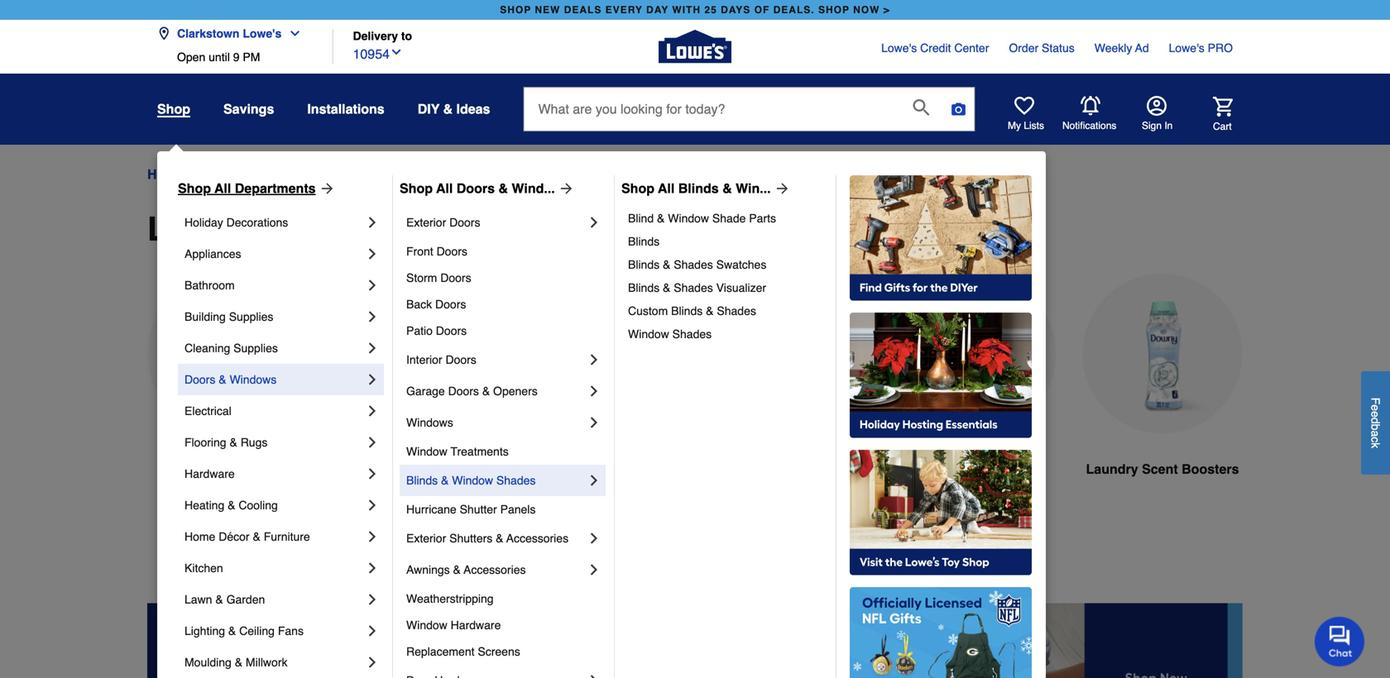Task type: vqa. For each thing, say whether or not it's contained in the screenshot.
Supplies for BUILDING SUPPLIES link
yes



Task type: describe. For each thing, give the bounding box(es) containing it.
k
[[1369, 443, 1383, 449]]

1 vertical spatial laundry supplies
[[147, 210, 425, 248]]

interior doors link
[[406, 344, 586, 376]]

panels
[[500, 503, 536, 517]]

garage
[[406, 385, 445, 398]]

storm
[[406, 271, 437, 285]]

exterior for exterior shutters & accessories
[[406, 532, 446, 545]]

shutter
[[460, 503, 497, 517]]

c
[[1369, 437, 1383, 443]]

& right awnings
[[453, 564, 461, 577]]

& up the custom
[[663, 281, 671, 295]]

heating & cooling link
[[185, 490, 364, 521]]

savings button
[[223, 94, 274, 124]]

blinds link
[[628, 230, 824, 253]]

with
[[672, 4, 701, 16]]

rugs
[[241, 436, 268, 449]]

search image
[[913, 99, 930, 116]]

weekly ad
[[1095, 41, 1149, 55]]

pro
[[1208, 41, 1233, 55]]

chevron right image for bathroom
[[364, 277, 381, 294]]

softeners
[[406, 462, 467, 477]]

>
[[884, 4, 890, 16]]

& left openers
[[482, 385, 490, 398]]

shop all departments
[[178, 181, 316, 196]]

laundry down the installations button on the left of page
[[328, 167, 376, 182]]

clarkstown lowe's
[[177, 27, 282, 40]]

& left cooling
[[228, 499, 235, 512]]

awnings & accessories
[[406, 564, 526, 577]]

chevron right image for flooring & rugs
[[364, 435, 381, 451]]

cart
[[1213, 121, 1232, 132]]

chevron down image inside 10954 "button"
[[390, 46, 403, 59]]

laundry stain removers
[[524, 462, 680, 477]]

deals
[[564, 4, 602, 16]]

arrow right image for shop all doors & wind...
[[555, 180, 575, 197]]

blinds for blinds
[[628, 235, 660, 248]]

lowe's home improvement cart image
[[1213, 97, 1233, 117]]

chevron right image for exterior doors
[[586, 214, 603, 231]]

& up electrical
[[219, 373, 226, 387]]

supplies down building supplies 'link' at the top
[[234, 342, 278, 355]]

ceiling
[[239, 625, 275, 638]]

0 vertical spatial cleaning supplies
[[199, 167, 313, 182]]

interior doors
[[406, 353, 477, 367]]

all for blinds
[[658, 181, 675, 196]]

& inside button
[[443, 101, 453, 117]]

my
[[1008, 120, 1021, 132]]

laundry down shop all departments
[[147, 210, 278, 248]]

shop all doors & wind...
[[400, 181, 555, 196]]

lowe's home improvement account image
[[1147, 96, 1167, 116]]

electrical link
[[185, 396, 364, 427]]

shop all blinds & win...
[[622, 181, 771, 196]]

laundry scent boosters link
[[1083, 274, 1243, 519]]

supplies up exterior doors
[[379, 167, 430, 182]]

& left the wind...
[[499, 181, 508, 196]]

replacement screens
[[406, 646, 520, 659]]

f
[[1369, 398, 1383, 405]]

& right the décor
[[253, 531, 261, 544]]

my lists link
[[1008, 96, 1045, 132]]

patio
[[406, 324, 433, 338]]

green container of gain laundry detergent. image
[[147, 274, 308, 434]]

fabric for fabric fresheners
[[918, 462, 958, 477]]

shades up the panels
[[497, 474, 536, 488]]

holiday hosting essentials. image
[[850, 313, 1032, 439]]

custom
[[628, 305, 668, 318]]

home for home
[[147, 167, 184, 182]]

& down "blinds & shades visualizer"
[[706, 305, 714, 318]]

installations button
[[307, 94, 385, 124]]

2 e from the top
[[1369, 411, 1383, 418]]

boosters
[[1182, 462, 1240, 477]]

back doors link
[[406, 291, 603, 318]]

building
[[185, 310, 226, 324]]

cart button
[[1190, 97, 1233, 133]]

a
[[1369, 431, 1383, 437]]

shutters
[[450, 532, 493, 545]]

fabric fresheners
[[918, 462, 1033, 477]]

arrow right image for shop all departments
[[316, 180, 336, 197]]

detergent
[[225, 462, 286, 477]]

lowe's inside button
[[243, 27, 282, 40]]

& left win...
[[723, 181, 732, 196]]

f e e d b a c k button
[[1362, 372, 1391, 475]]

lowe's pro link
[[1169, 40, 1233, 56]]

chevron right image for moulding & millwork
[[364, 655, 381, 671]]

window inside blind & window shade parts link
[[668, 212, 709, 225]]

moulding
[[185, 656, 232, 670]]

chevron right image for windows
[[586, 415, 603, 431]]

shop all blinds & win... link
[[622, 179, 791, 199]]

home décor & furniture link
[[185, 521, 364, 553]]

home décor & furniture
[[185, 531, 310, 544]]

clarkstown
[[177, 27, 240, 40]]

sign in
[[1142, 120, 1173, 132]]

garage doors & openers link
[[406, 376, 586, 407]]

treatments
[[451, 445, 509, 459]]

f e e d b a c k
[[1369, 398, 1383, 449]]

& right blind
[[657, 212, 665, 225]]

chevron right image for lawn & garden
[[364, 592, 381, 608]]

fabric for fabric softeners
[[362, 462, 402, 477]]

chevron right image for home décor & furniture
[[364, 529, 381, 545]]

& right shutters
[[496, 532, 504, 545]]

blinds & shades visualizer
[[628, 281, 767, 295]]

& right lawn
[[216, 593, 223, 607]]

chat invite button image
[[1315, 617, 1366, 667]]

0 vertical spatial laundry supplies
[[328, 167, 430, 182]]

lowe's home improvement notification center image
[[1081, 96, 1101, 116]]

flooring & rugs link
[[185, 427, 364, 459]]

doors for exterior
[[450, 216, 480, 229]]

weekly
[[1095, 41, 1133, 55]]

laundry stain removers link
[[521, 274, 682, 519]]

blue bottle of downy fabric softener. image
[[334, 274, 495, 434]]

screens
[[478, 646, 520, 659]]

home for home décor & furniture
[[185, 531, 216, 544]]

shades up "blinds & shades visualizer"
[[674, 258, 713, 271]]

visit the lowe's toy shop. image
[[850, 450, 1032, 576]]

shades down visualizer
[[717, 305, 756, 318]]

& up "blinds & shades visualizer"
[[663, 258, 671, 271]]

cooling
[[239, 499, 278, 512]]

shop button
[[157, 101, 190, 118]]

1 vertical spatial cleaning supplies
[[185, 342, 278, 355]]

doors & windows
[[185, 373, 277, 387]]

ideas
[[457, 101, 490, 117]]

blinds & shades swatches link
[[628, 253, 824, 276]]

fabric fresheners link
[[896, 274, 1056, 519]]

pm
[[243, 50, 260, 64]]

all for departments
[[214, 181, 231, 196]]

0 vertical spatial windows
[[230, 373, 277, 387]]

chevron right image for holiday decorations
[[364, 214, 381, 231]]

laundry for bottle of downy laundry scent booster. image on the right of page
[[1086, 462, 1139, 477]]

10954
[[353, 46, 390, 62]]

kitchen
[[185, 562, 223, 575]]

custom blinds & shades
[[628, 305, 756, 318]]

blinds for blinds & shades swatches
[[628, 258, 660, 271]]

lawn & garden
[[185, 593, 265, 607]]

laundry detergent link
[[147, 274, 308, 519]]

officially licensed n f l gifts. shop now. image
[[850, 588, 1032, 679]]

lighting & ceiling fans
[[185, 625, 304, 638]]

heating
[[185, 499, 225, 512]]

back doors
[[406, 298, 466, 311]]

laundry supplies link
[[328, 165, 430, 185]]

chevron right image for kitchen
[[364, 560, 381, 577]]

days
[[721, 4, 751, 16]]



Task type: locate. For each thing, give the bounding box(es) containing it.
holiday
[[185, 216, 223, 229]]

appliances
[[185, 247, 241, 261]]

lighting & ceiling fans link
[[185, 616, 364, 647]]

doors down back doors
[[436, 324, 467, 338]]

doors down front doors
[[441, 271, 471, 285]]

moulding & millwork link
[[185, 647, 364, 679]]

0 vertical spatial chevron down image
[[282, 27, 302, 40]]

bottle of downy laundry scent booster. image
[[1083, 274, 1243, 434]]

doors inside storm doors link
[[441, 271, 471, 285]]

removers
[[616, 462, 680, 477]]

lowe's home improvement logo image
[[659, 10, 732, 83]]

exterior doors
[[406, 216, 480, 229]]

fabric left softeners at the left bottom of page
[[362, 462, 402, 477]]

supplies up holiday decorations link
[[258, 167, 313, 182]]

doors for back
[[435, 298, 466, 311]]

1 horizontal spatial chevron down image
[[390, 46, 403, 59]]

doors inside doors & windows link
[[185, 373, 216, 387]]

location image
[[157, 27, 171, 40]]

find gifts for the diyer. image
[[850, 175, 1032, 301]]

chevron right image for cleaning supplies
[[364, 340, 381, 357]]

flooring & rugs
[[185, 436, 268, 449]]

1 vertical spatial exterior
[[406, 532, 446, 545]]

weatherstripping
[[406, 593, 494, 606]]

1 e from the top
[[1369, 405, 1383, 411]]

cleaning up holiday decorations
[[199, 167, 255, 182]]

all
[[214, 181, 231, 196], [436, 181, 453, 196], [658, 181, 675, 196]]

chevron right image for blinds & window shades
[[586, 473, 603, 489]]

& left the ceiling
[[228, 625, 236, 638]]

window inside window hardware link
[[406, 619, 448, 632]]

supplies inside 'link'
[[229, 310, 273, 324]]

0 horizontal spatial hardware
[[185, 468, 235, 481]]

storm doors link
[[406, 265, 603, 291]]

1 vertical spatial hardware
[[451, 619, 501, 632]]

shades down the custom blinds & shades
[[673, 328, 712, 341]]

1 vertical spatial chevron down image
[[390, 46, 403, 59]]

e up b
[[1369, 411, 1383, 418]]

3 all from the left
[[658, 181, 675, 196]]

accessories down the panels
[[507, 532, 569, 545]]

0 horizontal spatial shop
[[178, 181, 211, 196]]

0 horizontal spatial fabric
[[362, 462, 402, 477]]

Search Query text field
[[524, 88, 900, 131]]

1 horizontal spatial windows
[[406, 416, 453, 430]]

home up kitchen
[[185, 531, 216, 544]]

arrow right image
[[771, 180, 791, 197]]

lowe's left credit
[[882, 41, 917, 55]]

openers
[[493, 385, 538, 398]]

laundry left stain
[[524, 462, 576, 477]]

doors & windows link
[[185, 364, 364, 396]]

1 horizontal spatial shop
[[400, 181, 433, 196]]

chevron right image for interior doors
[[586, 352, 603, 368]]

window down shop all blinds & win...
[[668, 212, 709, 225]]

hardware up replacement screens
[[451, 619, 501, 632]]

shop for shop all departments
[[178, 181, 211, 196]]

hardware inside window hardware link
[[451, 619, 501, 632]]

& left millwork
[[235, 656, 243, 670]]

lists
[[1024, 120, 1045, 132]]

millwork
[[246, 656, 288, 670]]

hardware down flooring
[[185, 468, 235, 481]]

chevron right image for electrical
[[364, 403, 381, 420]]

doors right garage
[[448, 385, 479, 398]]

doors inside exterior doors link
[[450, 216, 480, 229]]

0 horizontal spatial shop
[[500, 4, 532, 16]]

arrow right image inside "shop all doors & wind..." link
[[555, 180, 575, 197]]

1 vertical spatial cleaning supplies link
[[185, 333, 364, 364]]

garage doors & openers
[[406, 385, 538, 398]]

cleaners
[[761, 482, 817, 497]]

custom blinds & shades link
[[628, 300, 824, 323]]

chevron right image
[[364, 214, 381, 231], [364, 277, 381, 294], [364, 340, 381, 357], [586, 352, 603, 368], [586, 383, 603, 400], [364, 435, 381, 451], [364, 466, 381, 483], [364, 497, 381, 514], [364, 529, 381, 545], [586, 531, 603, 547], [364, 560, 381, 577]]

lowe's
[[243, 27, 282, 40], [882, 41, 917, 55], [1169, 41, 1205, 55]]

lowe's for lowe's credit center
[[882, 41, 917, 55]]

laundry scent boosters
[[1086, 462, 1240, 477]]

shop for shop all doors & wind...
[[400, 181, 433, 196]]

doors inside back doors link
[[435, 298, 466, 311]]

chevron right image for appliances
[[364, 246, 381, 262]]

doors up storm doors
[[437, 245, 468, 258]]

blinds for blinds & shades visualizer
[[628, 281, 660, 295]]

camera image
[[951, 101, 967, 118]]

fresheners
[[962, 462, 1033, 477]]

appliances link
[[185, 238, 364, 270]]

2 fabric from the left
[[918, 462, 958, 477]]

1 all from the left
[[214, 181, 231, 196]]

win...
[[736, 181, 771, 196]]

shades up the custom blinds & shades
[[674, 281, 713, 295]]

doors inside "shop all doors & wind..." link
[[457, 181, 495, 196]]

installations
[[307, 101, 385, 117]]

wind...
[[512, 181, 555, 196]]

0 horizontal spatial arrow right image
[[316, 180, 336, 197]]

building supplies
[[185, 310, 273, 324]]

laundry left scent on the right of page
[[1086, 462, 1139, 477]]

blind & window shade parts link
[[628, 207, 824, 230]]

blinds for blinds & window shades
[[406, 474, 438, 488]]

washing
[[733, 462, 788, 477]]

back
[[406, 298, 432, 311]]

window treatments
[[406, 445, 509, 459]]

garden
[[226, 593, 265, 607]]

cleaning supplies link up doors & windows
[[185, 333, 364, 364]]

all up holiday decorations
[[214, 181, 231, 196]]

0 horizontal spatial home
[[147, 167, 184, 182]]

lowe's home improvement lists image
[[1015, 96, 1035, 116]]

10954 button
[[353, 43, 403, 64]]

hardware inside hardware link
[[185, 468, 235, 481]]

chevron right image for doors & windows
[[364, 372, 381, 388]]

2 shop from the left
[[819, 4, 850, 16]]

1 shop from the left
[[178, 181, 211, 196]]

1 vertical spatial home
[[185, 531, 216, 544]]

blind & window shade parts
[[628, 212, 776, 225]]

all up blind & window shade parts
[[658, 181, 675, 196]]

0 horizontal spatial windows
[[230, 373, 277, 387]]

laundry detergent
[[169, 462, 286, 477]]

& left the rugs
[[230, 436, 237, 449]]

hurricane
[[406, 503, 457, 517]]

lowe's credit center
[[882, 41, 989, 55]]

window inside the blinds & window shades link
[[452, 474, 493, 488]]

windows up electrical link
[[230, 373, 277, 387]]

all up exterior doors
[[436, 181, 453, 196]]

1 fabric from the left
[[362, 462, 402, 477]]

weekly ad link
[[1095, 40, 1149, 56]]

advertisement region
[[147, 604, 1243, 679]]

1 horizontal spatial fabric
[[918, 462, 958, 477]]

doors for garage
[[448, 385, 479, 398]]

washing machine cleaners
[[733, 462, 845, 497]]

0 vertical spatial accessories
[[507, 532, 569, 545]]

shop
[[178, 181, 211, 196], [400, 181, 433, 196], [622, 181, 655, 196]]

shop up blind
[[622, 181, 655, 196]]

sign
[[1142, 120, 1162, 132]]

supplies down bathroom link
[[229, 310, 273, 324]]

window for hardware
[[406, 619, 448, 632]]

home
[[147, 167, 184, 182], [185, 531, 216, 544]]

cleaning supplies up doors & windows
[[185, 342, 278, 355]]

chevron right image for awnings & accessories
[[586, 562, 603, 579]]

window hardware link
[[406, 613, 603, 639]]

doors up electrical
[[185, 373, 216, 387]]

lowe's up pm
[[243, 27, 282, 40]]

doors for storm
[[441, 271, 471, 285]]

front
[[406, 245, 433, 258]]

doors down storm doors
[[435, 298, 466, 311]]

25
[[705, 4, 717, 16]]

doors for patio
[[436, 324, 467, 338]]

shop up exterior doors
[[400, 181, 433, 196]]

0 vertical spatial exterior
[[406, 216, 446, 229]]

doors
[[457, 181, 495, 196], [450, 216, 480, 229], [437, 245, 468, 258], [441, 271, 471, 285], [435, 298, 466, 311], [436, 324, 467, 338], [446, 353, 477, 367], [185, 373, 216, 387], [448, 385, 479, 398]]

1 horizontal spatial hardware
[[451, 619, 501, 632]]

swatches
[[717, 258, 767, 271]]

home down shop button
[[147, 167, 184, 182]]

1 arrow right image from the left
[[316, 180, 336, 197]]

fans
[[278, 625, 304, 638]]

diy & ideas button
[[418, 94, 490, 124]]

1 vertical spatial accessories
[[464, 564, 526, 577]]

& right "diy"
[[443, 101, 453, 117]]

window up hurricane shutter panels
[[452, 474, 493, 488]]

arrow right image
[[316, 180, 336, 197], [555, 180, 575, 197]]

0 vertical spatial hardware
[[185, 468, 235, 481]]

laundry supplies down the installations button on the left of page
[[328, 167, 430, 182]]

arrow right image up exterior doors link
[[555, 180, 575, 197]]

blinds & shades visualizer link
[[628, 276, 824, 300]]

0 horizontal spatial lowe's
[[243, 27, 282, 40]]

2 horizontal spatial all
[[658, 181, 675, 196]]

windows down garage
[[406, 416, 453, 430]]

0 vertical spatial cleaning supplies link
[[199, 165, 313, 185]]

None search field
[[524, 87, 975, 147]]

exterior up front
[[406, 216, 446, 229]]

decorations
[[226, 216, 288, 229]]

patio doors link
[[406, 318, 603, 344]]

shop
[[157, 101, 190, 117]]

window treatments link
[[406, 439, 603, 465]]

1 horizontal spatial arrow right image
[[555, 180, 575, 197]]

d
[[1369, 418, 1383, 424]]

chevron right image for exterior shutters & accessories
[[586, 531, 603, 547]]

hurricane shutter panels link
[[406, 497, 603, 523]]

orange box of tide washing machine cleaner. image
[[709, 274, 869, 434]]

window down the custom
[[628, 328, 669, 341]]

doors inside patio doors 'link'
[[436, 324, 467, 338]]

1 horizontal spatial lowe's
[[882, 41, 917, 55]]

0 vertical spatial cleaning
[[199, 167, 255, 182]]

2 arrow right image from the left
[[555, 180, 575, 197]]

arrow right image up holiday decorations link
[[316, 180, 336, 197]]

window inside 'window shades' link
[[628, 328, 669, 341]]

heating & cooling
[[185, 499, 278, 512]]

cleaning supplies link up decorations
[[199, 165, 313, 185]]

& down the window treatments
[[441, 474, 449, 488]]

sign in button
[[1142, 96, 1173, 132]]

chevron right image for building supplies
[[364, 309, 381, 325]]

laundry for green container of gain laundry detergent. image
[[169, 462, 221, 477]]

2 horizontal spatial lowe's
[[1169, 41, 1205, 55]]

1 horizontal spatial home
[[185, 531, 216, 544]]

window up softeners at the left bottom of page
[[406, 445, 448, 459]]

3 shop from the left
[[622, 181, 655, 196]]

2 exterior from the top
[[406, 532, 446, 545]]

holiday decorations
[[185, 216, 288, 229]]

fabric softeners
[[362, 462, 467, 477]]

doors inside front doors link
[[437, 245, 468, 258]]

shop new deals every day with 25 days of deals. shop now >
[[500, 4, 890, 16]]

9
[[233, 50, 240, 64]]

status
[[1042, 41, 1075, 55]]

fabric left fresheners
[[918, 462, 958, 477]]

1 horizontal spatial shop
[[819, 4, 850, 16]]

doors up garage doors & openers
[[446, 353, 477, 367]]

lowe's left pro
[[1169, 41, 1205, 55]]

deals.
[[774, 4, 815, 16]]

home link
[[147, 165, 184, 185]]

cleaning down building
[[185, 342, 230, 355]]

2 horizontal spatial shop
[[622, 181, 655, 196]]

1 shop from the left
[[500, 4, 532, 16]]

cleaning supplies up decorations
[[199, 167, 313, 182]]

hurricane shutter panels
[[406, 503, 536, 517]]

shop up holiday
[[178, 181, 211, 196]]

laundry down flooring
[[169, 462, 221, 477]]

washing machine cleaners link
[[709, 274, 869, 539]]

1 vertical spatial cleaning
[[185, 342, 230, 355]]

exterior
[[406, 216, 446, 229], [406, 532, 446, 545]]

window
[[668, 212, 709, 225], [628, 328, 669, 341], [406, 445, 448, 459], [452, 474, 493, 488], [406, 619, 448, 632]]

shop left 'new'
[[500, 4, 532, 16]]

exterior shutters & accessories link
[[406, 523, 586, 555]]

doors inside garage doors & openers link
[[448, 385, 479, 398]]

1 exterior from the top
[[406, 216, 446, 229]]

front doors link
[[406, 238, 603, 265]]

shop for shop all blinds & win...
[[622, 181, 655, 196]]

e up d on the right bottom
[[1369, 405, 1383, 411]]

chevron right image for heating & cooling
[[364, 497, 381, 514]]

blue spray bottle of febreze fabric freshener. image
[[896, 274, 1056, 435]]

0 vertical spatial home
[[147, 167, 184, 182]]

chevron right image for hardware
[[364, 466, 381, 483]]

chevron right image for garage doors & openers
[[586, 383, 603, 400]]

0 horizontal spatial all
[[214, 181, 231, 196]]

exterior for exterior doors
[[406, 216, 446, 229]]

laundry supplies down departments
[[147, 210, 425, 248]]

window up 'replacement'
[[406, 619, 448, 632]]

doors up exterior doors link
[[457, 181, 495, 196]]

chevron down image
[[282, 27, 302, 40], [390, 46, 403, 59]]

window inside window treatments link
[[406, 445, 448, 459]]

arrow right image inside shop all departments link
[[316, 180, 336, 197]]

white bottle of shout stain remover. image
[[521, 274, 682, 435]]

lowe's for lowe's pro
[[1169, 41, 1205, 55]]

savings
[[223, 101, 274, 117]]

window for shades
[[628, 328, 669, 341]]

laundry for white bottle of shout stain remover. image
[[524, 462, 576, 477]]

0 horizontal spatial chevron down image
[[282, 27, 302, 40]]

laundry supplies
[[328, 167, 430, 182], [147, 210, 425, 248]]

window for treatments
[[406, 445, 448, 459]]

doors inside interior doors link
[[446, 353, 477, 367]]

cleaning supplies
[[199, 167, 313, 182], [185, 342, 278, 355]]

1 horizontal spatial all
[[436, 181, 453, 196]]

notifications
[[1063, 120, 1117, 132]]

chevron right image for lighting & ceiling fans
[[364, 623, 381, 640]]

fabric softeners link
[[334, 274, 495, 519]]

lowe's pro
[[1169, 41, 1233, 55]]

shop left the now
[[819, 4, 850, 16]]

shop all departments link
[[178, 179, 336, 199]]

supplies down laundry supplies link
[[287, 210, 425, 248]]

accessories up weatherstripping link
[[464, 564, 526, 577]]

interior
[[406, 353, 442, 367]]

ad
[[1136, 41, 1149, 55]]

in
[[1165, 120, 1173, 132]]

chevron right image
[[586, 214, 603, 231], [364, 246, 381, 262], [364, 309, 381, 325], [364, 372, 381, 388], [364, 403, 381, 420], [586, 415, 603, 431], [586, 473, 603, 489], [586, 562, 603, 579], [364, 592, 381, 608], [364, 623, 381, 640], [364, 655, 381, 671], [586, 673, 603, 679]]

doors for interior
[[446, 353, 477, 367]]

all for doors
[[436, 181, 453, 196]]

replacement screens link
[[406, 639, 603, 665]]

2 shop from the left
[[400, 181, 433, 196]]

doors for front
[[437, 245, 468, 258]]

exterior down hurricane
[[406, 532, 446, 545]]

1 vertical spatial windows
[[406, 416, 453, 430]]

exterior shutters & accessories
[[406, 532, 569, 545]]

2 all from the left
[[436, 181, 453, 196]]

doors down shop all doors & wind...
[[450, 216, 480, 229]]



